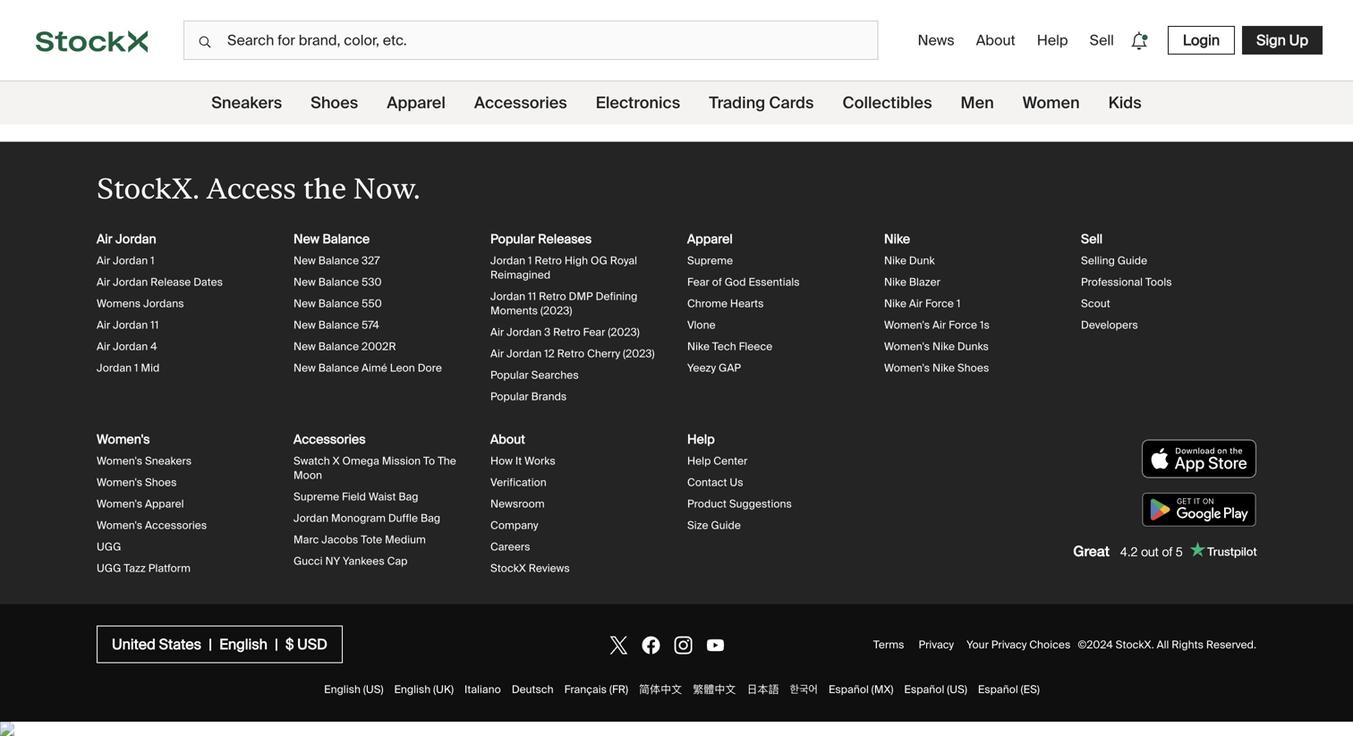 Task type: vqa. For each thing, say whether or not it's contained in the screenshot.


Task type: describe. For each thing, give the bounding box(es) containing it.
field
[[342, 490, 366, 504]]

start
[[925, 28, 949, 42]]

english for english (uk)
[[394, 683, 431, 697]]

stockx. inside list
[[1116, 639, 1155, 652]]

application
[[925, 65, 981, 79]]

dunks
[[958, 340, 989, 354]]

air jordan list
[[97, 231, 272, 411]]

4 new from the top
[[294, 297, 316, 311]]

product category switcher element
[[0, 81, 1354, 124]]

help for help help center contact us product suggestions size guide
[[688, 432, 715, 448]]

login
[[1184, 31, 1220, 50]]

4
[[151, 340, 157, 354]]

(fr)
[[610, 683, 629, 697]]

1 | from the left
[[209, 636, 212, 654]]

women link
[[1023, 81, 1080, 124]]

nike up nike dunk link
[[885, 231, 911, 248]]

the
[[303, 172, 346, 205]]

balance up new balance 327 link
[[323, 231, 370, 248]]

access
[[206, 172, 296, 205]]

womens
[[97, 297, 141, 311]]

1 every from the left
[[201, 65, 228, 79]]

chrome hearts link
[[688, 297, 764, 311]]

more for every
[[192, 80, 218, 94]]

in
[[1081, 50, 1090, 64]]

apparel inside the women's women's sneakers women's shoes women's apparel women's accessories ugg ugg tazz platform
[[145, 497, 184, 511]]

popular searches link
[[491, 368, 579, 382]]

few
[[1122, 50, 1139, 64]]

women's down women's link
[[97, 454, 142, 468]]

stockx inside about how it works verification newsroom company careers stockx reviews
[[491, 562, 526, 576]]

right.
[[605, 65, 631, 79]]

7 new from the top
[[294, 361, 316, 375]]

can
[[946, 50, 965, 64]]

air down womens
[[97, 318, 110, 332]]

sell list
[[1082, 231, 1257, 411]]

0 horizontal spatial make
[[567, 65, 594, 79]]

sell for sell
[[1090, 31, 1115, 50]]

jordan up the air jordan 1 link
[[116, 231, 156, 248]]

cherry
[[587, 347, 621, 361]]

1 vertical spatial force
[[949, 318, 978, 332]]

supreme inside 'apparel supreme fear of god essentials chrome hearts vlone nike tech fleece yeezy gap'
[[688, 254, 733, 268]]

women's up women's nike shoes link
[[885, 340, 930, 354]]

apparel for apparel
[[387, 93, 446, 113]]

og
[[591, 254, 608, 268]]

product suggestions link
[[688, 497, 792, 511]]

nike down nike dunk link
[[885, 275, 907, 289]]

guide inside sell selling guide professional tools scout developers
[[1118, 254, 1148, 268]]

0 horizontal spatial english
[[219, 636, 268, 654]]

retro right 3
[[553, 325, 581, 339]]

1 inside nike nike dunk nike blazer nike air force 1 women's air force 1s women's nike dunks women's nike shoes
[[957, 297, 961, 311]]

air jordan 3 retro fear (2023) link
[[491, 325, 640, 339]]

our
[[251, 50, 267, 64]]

1 horizontal spatial bag
[[421, 512, 441, 526]]

jordan 1 retro high og royal reimagined link
[[491, 254, 638, 282]]

jordan down the air jordan 1 link
[[113, 275, 148, 289]]

suggestions
[[730, 497, 792, 511]]

2 popular from the top
[[491, 368, 529, 382]]

1 left mid
[[134, 361, 138, 375]]

retro right 12
[[558, 347, 585, 361]]

womens jordans link
[[97, 297, 184, 311]]

how it works link
[[491, 454, 556, 468]]

about list
[[491, 432, 666, 583]]

apparel list
[[688, 231, 863, 411]]

2 every from the left
[[258, 65, 284, 79]]

air down the air jordan 11 link
[[97, 340, 110, 354]]

start
[[967, 50, 990, 64]]

men link
[[961, 81, 994, 124]]

1 new from the top
[[294, 231, 320, 248]]

jordan 1 mid link
[[97, 361, 160, 375]]

fear inside popular releases jordan 1 retro high og royal reimagined jordan 11 retro dmp defining moments (2023) air jordan 3 retro fear (2023) air jordan 12 retro cherry (2023) popular searches popular brands
[[583, 325, 606, 339]]

balance down new balance 2002r link
[[319, 361, 359, 375]]

327
[[362, 254, 380, 268]]

learn more link for every
[[161, 79, 461, 95]]

0 vertical spatial stockx.
[[97, 172, 199, 205]]

women's nike dunks link
[[885, 340, 989, 354]]

selling for sell
[[1082, 254, 1115, 268]]

sneakers inside the women's women's sneakers women's shoes women's apparel women's accessories ugg ugg tazz platform
[[145, 454, 192, 468]]

mistake,
[[794, 50, 836, 64]]

sign up
[[1257, 31, 1309, 50]]

women's apparel link
[[97, 497, 184, 511]]

jordan up jordan 1 mid link
[[113, 340, 148, 354]]

leon
[[390, 361, 415, 375]]

popular brands link
[[491, 390, 567, 404]]

earn
[[604, 50, 626, 64]]

air down "air jordan" link
[[97, 254, 110, 268]]

united states | english | $ usd
[[112, 636, 328, 654]]

and inside stockx verified stockx verified is our own designation and means that we inspect every item, every time. learn more
[[354, 50, 373, 64]]

item,
[[230, 65, 255, 79]]

electronics link
[[596, 81, 681, 124]]

choices
[[1030, 639, 1071, 652]]

new balance 327 link
[[294, 254, 380, 268]]

air up "popular searches" link
[[491, 347, 504, 361]]

fear inside 'apparel supreme fear of god essentials chrome hearts vlone nike tech fleece yeezy gap'
[[688, 275, 710, 289]]

jordan up reimagined
[[491, 254, 526, 268]]

balance down the new balance 550 link
[[319, 318, 359, 332]]

ugg tazz platform link
[[97, 562, 191, 576]]

twitter image
[[610, 637, 628, 655]]

aimé
[[362, 361, 388, 375]]

2 ugg from the top
[[97, 562, 121, 576]]

air up women's nike dunks link
[[933, 318, 947, 332]]

collectibles link
[[843, 81, 933, 124]]

all
[[1157, 639, 1170, 652]]

0 vertical spatial make
[[755, 50, 783, 64]]

sell selling guide professional tools scout developers
[[1082, 231, 1173, 332]]

women's link
[[97, 432, 150, 448]]

jordan monogram duffle bag link
[[294, 512, 441, 526]]

tazz
[[124, 562, 146, 576]]

you
[[925, 50, 944, 64]]

it
[[516, 454, 522, 468]]

1 vertical spatial sell link
[[1082, 231, 1103, 248]]

nike list
[[885, 231, 1060, 411]]

vlone
[[688, 318, 716, 332]]

reviews
[[529, 562, 570, 576]]

list up 简体中文
[[610, 634, 732, 656]]

530
[[362, 275, 382, 289]]

trading cards
[[709, 93, 814, 113]]

company link
[[491, 519, 539, 533]]

air jordan link
[[97, 231, 156, 248]]

apparel for apparel supreme fear of god essentials chrome hearts vlone nike tech fleece yeezy gap
[[688, 231, 733, 248]]

jordan up "popular searches" link
[[507, 347, 542, 361]]

women's up "ugg" link
[[97, 519, 142, 533]]

11 inside popular releases jordan 1 retro high og royal reimagined jordan 11 retro dmp defining moments (2023) air jordan 3 retro fear (2023) air jordan 12 retro cherry (2023) popular searches popular brands
[[528, 290, 537, 303]]

español for español (us)
[[905, 683, 945, 697]]

6 new from the top
[[294, 340, 316, 354]]

privacy link
[[912, 639, 962, 652]]

women's sneakers link
[[97, 454, 192, 468]]

简体中文 link
[[639, 683, 682, 697]]

日本語 link
[[747, 683, 780, 697]]

2 | from the left
[[275, 636, 278, 654]]

jordan up 'moments'
[[491, 290, 526, 303]]

women's down women's nike dunks link
[[885, 361, 930, 375]]

balance up the new balance 530 link
[[319, 254, 359, 268]]

youtube image
[[707, 637, 725, 655]]

a for just
[[1113, 50, 1119, 64]]

your privacy choices ©2024 stockx. all rights reserved.
[[967, 639, 1257, 652]]

nike down nike blazer link
[[885, 297, 907, 311]]

français (fr) link
[[565, 683, 629, 697]]

tools
[[1146, 275, 1173, 289]]

collectibles
[[843, 93, 933, 113]]

1 popular from the top
[[491, 231, 535, 248]]

yeezy
[[688, 361, 716, 375]]

essentials
[[749, 275, 800, 289]]

just
[[1093, 50, 1111, 64]]

your
[[967, 639, 989, 652]]

we inside we strive to earn and keep your trust. if we make a mistake, we'll make it right. learn more
[[739, 50, 753, 64]]

new balance list
[[294, 231, 469, 411]]

women's up women's sneakers link
[[97, 432, 150, 448]]

learn for we strive to earn and keep your trust. if we make a mistake, we'll make it right. learn more
[[543, 80, 571, 94]]

news link
[[911, 24, 962, 57]]

android image
[[1142, 493, 1257, 528]]

women's up the women's apparel link
[[97, 476, 142, 490]]

nike link
[[885, 231, 911, 248]]

retro left dmp
[[539, 290, 566, 303]]

new balance 574 link
[[294, 318, 380, 332]]

nike nike dunk nike blazer nike air force 1 women's air force 1s women's nike dunks women's nike shoes
[[885, 231, 990, 375]]

1 inside popular releases jordan 1 retro high og royal reimagined jordan 11 retro dmp defining moments (2023) air jordan 3 retro fear (2023) air jordan 12 retro cherry (2023) popular searches popular brands
[[528, 254, 532, 268]]

0 vertical spatial apparel link
[[387, 81, 446, 124]]

we
[[543, 50, 559, 64]]

states
[[159, 636, 201, 654]]

shoes inside the women's women's sneakers women's shoes women's apparel women's accessories ugg ugg tazz platform
[[145, 476, 177, 490]]

(mx)
[[872, 683, 894, 697]]

1 horizontal spatial apparel link
[[688, 231, 733, 248]]

jordans
[[143, 297, 184, 311]]

your privacy choices link
[[962, 639, 1071, 652]]

español for español (mx)
[[829, 683, 869, 697]]

inspect
[[161, 65, 198, 79]]

tech
[[713, 340, 737, 354]]

español (es)
[[978, 683, 1040, 697]]

dmp
[[569, 290, 593, 303]]

popular releases list
[[491, 231, 666, 411]]

royal
[[610, 254, 638, 268]]

us
[[730, 476, 744, 490]]

trading cards link
[[709, 81, 814, 124]]

mission
[[382, 454, 421, 468]]



Task type: locate. For each thing, give the bounding box(es) containing it.
nike down women's nike dunks link
[[933, 361, 955, 375]]

español right the (mx)
[[905, 683, 945, 697]]

supreme link
[[688, 254, 733, 268]]

1 vertical spatial (2023)
[[608, 325, 640, 339]]

0 vertical spatial supreme
[[688, 254, 733, 268]]

terms link
[[867, 639, 912, 652]]

guide up professional tools link
[[1118, 254, 1148, 268]]

learn more link down time. on the left top of page
[[161, 79, 461, 95]]

0 horizontal spatial we
[[435, 50, 449, 64]]

español for español (es)
[[978, 683, 1019, 697]]

size guide link
[[688, 519, 741, 533]]

jacobs
[[322, 533, 358, 547]]

0 horizontal spatial 11
[[151, 318, 159, 332]]

a inside we strive to earn and keep your trust. if we make a mistake, we'll make it right. learn more
[[785, 50, 792, 64]]

2 learn more link from the left
[[543, 79, 843, 95]]

that
[[413, 50, 432, 64]]

한국어
[[790, 683, 818, 697]]

jordan down air jordan 4 link
[[97, 361, 132, 375]]

0 horizontal spatial about
[[491, 432, 525, 448]]

apparel link down that
[[387, 81, 446, 124]]

about inside about how it works verification newsroom company careers stockx reviews
[[491, 432, 525, 448]]

1 vertical spatial help link
[[688, 432, 715, 448]]

women's list
[[97, 432, 272, 583]]

fear left of
[[688, 275, 710, 289]]

1 vertical spatial make
[[567, 65, 594, 79]]

1s
[[980, 318, 990, 332]]

accessories for accessories
[[474, 93, 567, 113]]

1 horizontal spatial we
[[739, 50, 753, 64]]

a inside start selling asap you can start selling on stockx in just a few clicks, no application process necessary. learn more
[[1113, 50, 1119, 64]]

2 español from the left
[[905, 683, 945, 697]]

strive
[[562, 50, 589, 64]]

women's down nike air force 1 link
[[885, 318, 930, 332]]

help link inside list
[[688, 432, 715, 448]]

$
[[286, 636, 294, 654]]

learn more link down necessary.
[[925, 79, 1225, 95]]

new down new balance 2002r link
[[294, 361, 316, 375]]

0 vertical spatial verified
[[199, 28, 238, 42]]

notification unread icon image
[[1127, 28, 1152, 53]]

2 horizontal spatial learn more link
[[925, 79, 1225, 95]]

(es)
[[1021, 683, 1040, 697]]

list containing terms
[[867, 634, 1257, 656]]

nike down vlone
[[688, 340, 710, 354]]

sign
[[1257, 31, 1287, 50]]

2 horizontal spatial shoes
[[958, 361, 990, 375]]

sneakers up women's shoes "link"
[[145, 454, 192, 468]]

more inside we strive to earn and keep your trust. if we make a mistake, we'll make it right. learn more
[[574, 80, 600, 94]]

2 horizontal spatial learn
[[925, 80, 954, 94]]

newsroom link
[[491, 497, 545, 511]]

dates
[[194, 275, 223, 289]]

1 horizontal spatial about
[[977, 31, 1016, 50]]

learn inside stockx verified stockx verified is our own designation and means that we inspect every item, every time. learn more
[[161, 80, 189, 94]]

1 vertical spatial stockx.
[[1116, 639, 1155, 652]]

2 vertical spatial (2023)
[[623, 347, 655, 361]]

nike tech fleece link
[[688, 340, 773, 354]]

3 learn more link from the left
[[925, 79, 1225, 95]]

accessories
[[474, 93, 567, 113], [294, 432, 366, 448], [145, 519, 207, 533]]

bag right duffle
[[421, 512, 441, 526]]

list containing english (us)
[[29, 678, 1325, 701]]

professional tools link
[[1082, 275, 1173, 289]]

0 vertical spatial force
[[926, 297, 954, 311]]

learn for stockx verified stockx verified is our own designation and means that we inspect every item, every time. learn more
[[161, 80, 189, 94]]

1 horizontal spatial make
[[755, 50, 783, 64]]

0 horizontal spatial shoes
[[145, 476, 177, 490]]

1 privacy from the left
[[919, 639, 955, 652]]

help list
[[688, 432, 863, 583]]

2 new from the top
[[294, 254, 316, 268]]

learn down we'll
[[543, 80, 571, 94]]

trust.
[[702, 50, 727, 64]]

0 horizontal spatial fear
[[583, 325, 606, 339]]

1 horizontal spatial english
[[324, 683, 361, 697]]

new balance 530 link
[[294, 275, 382, 289]]

mid
[[141, 361, 160, 375]]

0 horizontal spatial accessories link
[[294, 432, 366, 448]]

stockx. up "air jordan" link
[[97, 172, 199, 205]]

women's down women's shoes "link"
[[97, 497, 142, 511]]

0 vertical spatial (2023)
[[541, 304, 572, 318]]

help for help
[[1037, 31, 1069, 50]]

1 horizontal spatial fear
[[688, 275, 710, 289]]

more down it
[[574, 80, 600, 94]]

3 more from the left
[[956, 80, 982, 94]]

learn more link for application
[[925, 79, 1225, 95]]

5 new from the top
[[294, 318, 316, 332]]

shoes inside product category switcher element
[[311, 93, 358, 113]]

1 horizontal spatial privacy
[[992, 639, 1027, 652]]

1 vertical spatial sell
[[1082, 231, 1103, 248]]

company
[[491, 519, 539, 533]]

3
[[544, 325, 551, 339]]

about up selling on the top right of the page
[[977, 31, 1016, 50]]

we'll
[[543, 65, 564, 79]]

stockx logo image
[[36, 30, 148, 52]]

new balance aimé leon dore link
[[294, 361, 442, 375]]

men
[[961, 93, 994, 113]]

日本語
[[747, 683, 780, 697]]

new balance 550 link
[[294, 297, 382, 311]]

nike
[[885, 231, 911, 248], [885, 254, 907, 268], [885, 275, 907, 289], [885, 297, 907, 311], [688, 340, 710, 354], [933, 340, 955, 354], [933, 361, 955, 375]]

(uk)
[[433, 683, 454, 697]]

0 horizontal spatial español
[[829, 683, 869, 697]]

help help center contact us product suggestions size guide
[[688, 432, 792, 533]]

2 privacy from the left
[[992, 639, 1027, 652]]

1 ugg from the top
[[97, 540, 121, 554]]

1 (us) from the left
[[363, 683, 384, 697]]

italiano
[[465, 683, 501, 697]]

2 more from the left
[[574, 80, 600, 94]]

3 español from the left
[[978, 683, 1019, 697]]

is
[[240, 50, 248, 64]]

product
[[688, 497, 727, 511]]

usd
[[297, 636, 328, 654]]

jordan left 3
[[507, 325, 542, 339]]

italiano link
[[465, 683, 501, 697]]

2 vertical spatial shoes
[[145, 476, 177, 490]]

accessories down the women's apparel link
[[145, 519, 207, 533]]

1 vertical spatial ugg
[[97, 562, 121, 576]]

selling for start
[[952, 28, 986, 42]]

2 horizontal spatial español
[[978, 683, 1019, 697]]

up
[[1290, 31, 1309, 50]]

(us) for español (us)
[[947, 683, 968, 697]]

new up new balance 327 link
[[294, 231, 320, 248]]

2 vertical spatial apparel
[[145, 497, 184, 511]]

1 horizontal spatial apparel
[[387, 93, 446, 113]]

1 up reimagined
[[528, 254, 532, 268]]

hearts
[[731, 297, 764, 311]]

accessories down we'll
[[474, 93, 567, 113]]

sell
[[1090, 31, 1115, 50], [1082, 231, 1103, 248]]

2 a from the left
[[1113, 50, 1119, 64]]

english for english (us)
[[324, 683, 361, 697]]

sell inside sell selling guide professional tools scout developers
[[1082, 231, 1103, 248]]

learn down application
[[925, 80, 954, 94]]

sneakers inside product category switcher element
[[212, 93, 282, 113]]

air down nike blazer link
[[910, 297, 923, 311]]

jordan
[[116, 231, 156, 248], [113, 254, 148, 268], [491, 254, 526, 268], [113, 275, 148, 289], [491, 290, 526, 303], [113, 318, 148, 332], [507, 325, 542, 339], [113, 340, 148, 354], [507, 347, 542, 361], [97, 361, 132, 375], [294, 512, 329, 526]]

sell up selling guide link
[[1082, 231, 1103, 248]]

more down application
[[956, 80, 982, 94]]

11 up 4
[[151, 318, 159, 332]]

1 vertical spatial accessories
[[294, 432, 366, 448]]

1 vertical spatial accessories link
[[294, 432, 366, 448]]

size
[[688, 519, 709, 533]]

0 horizontal spatial apparel link
[[387, 81, 446, 124]]

monogram
[[331, 512, 386, 526]]

stockx inside start selling asap you can start selling on stockx in just a few clicks, no application process necessary. learn more
[[1043, 50, 1078, 64]]

1 vertical spatial shoes
[[958, 361, 990, 375]]

1 horizontal spatial every
[[258, 65, 284, 79]]

vlone link
[[688, 318, 716, 332]]

selling inside start selling asap you can start selling on stockx in just a few clicks, no application process necessary. learn more
[[952, 28, 986, 42]]

1 up "air jordan release dates" link
[[151, 254, 155, 268]]

selling up professional
[[1082, 254, 1115, 268]]

(2023) right cherry
[[623, 347, 655, 361]]

0 horizontal spatial sneakers
[[145, 454, 192, 468]]

11 inside air jordan air jordan 1 air jordan release dates womens jordans air jordan 11 air jordan 4 jordan 1 mid
[[151, 318, 159, 332]]

swatch
[[294, 454, 330, 468]]

1 verified from the top
[[199, 28, 238, 42]]

sell link left the 'few' on the top right
[[1083, 24, 1122, 57]]

1 horizontal spatial more
[[574, 80, 600, 94]]

fear
[[688, 275, 710, 289], [583, 325, 606, 339]]

0 horizontal spatial privacy
[[919, 639, 955, 652]]

every left item,
[[201, 65, 228, 79]]

nike down nike link
[[885, 254, 907, 268]]

0 vertical spatial fear
[[688, 275, 710, 289]]

english left $
[[219, 636, 268, 654]]

learn inside start selling asap you can start selling on stockx in just a few clicks, no application process necessary. learn more
[[925, 80, 954, 94]]

0 vertical spatial selling
[[952, 28, 986, 42]]

nike down women's air force 1s 'link'
[[933, 340, 955, 354]]

nike inside 'apparel supreme fear of god essentials chrome hearts vlone nike tech fleece yeezy gap'
[[688, 340, 710, 354]]

1 we from the left
[[435, 50, 449, 64]]

1 horizontal spatial accessories link
[[474, 81, 567, 124]]

accessories for accessories swatch x omega mission to the moon supreme field waist bag jordan monogram duffle bag marc jacobs tote medium gucci ny yankees cap
[[294, 432, 366, 448]]

asap
[[988, 28, 1016, 42]]

0 horizontal spatial apparel
[[145, 497, 184, 511]]

1 vertical spatial about link
[[491, 432, 525, 448]]

1 vertical spatial guide
[[711, 519, 741, 533]]

balance down new balance 574 link
[[319, 340, 359, 354]]

supreme up of
[[688, 254, 733, 268]]

Search... search field
[[184, 21, 879, 60]]

2 horizontal spatial accessories
[[474, 93, 567, 113]]

shoes down time. on the left top of page
[[311, 93, 358, 113]]

jordan down "air jordan" link
[[113, 254, 148, 268]]

1 vertical spatial supreme
[[294, 490, 339, 504]]

1 vertical spatial help
[[688, 432, 715, 448]]

new down new balance 327 link
[[294, 275, 316, 289]]

more down inspect
[[192, 80, 218, 94]]

accessories inside accessories swatch x omega mission to the moon supreme field waist bag jordan monogram duffle bag marc jacobs tote medium gucci ny yankees cap
[[294, 432, 366, 448]]

| right states
[[209, 636, 212, 654]]

balance down the new balance 530 link
[[319, 297, 359, 311]]

(us) for english (us)
[[363, 683, 384, 697]]

0 horizontal spatial guide
[[711, 519, 741, 533]]

supreme down moon
[[294, 490, 339, 504]]

1 horizontal spatial learn
[[543, 80, 571, 94]]

instagram image
[[675, 637, 693, 655]]

2 learn from the left
[[543, 80, 571, 94]]

0 vertical spatial accessories
[[474, 93, 567, 113]]

if
[[730, 50, 736, 64]]

air jordan 1 link
[[97, 254, 155, 268]]

help link
[[1030, 24, 1076, 57], [688, 432, 715, 448]]

shoes inside nike nike dunk nike blazer nike air force 1 women's air force 1s women's nike dunks women's nike shoes
[[958, 361, 990, 375]]

about
[[977, 31, 1016, 50], [491, 432, 525, 448]]

0 horizontal spatial learn
[[161, 80, 189, 94]]

rights
[[1172, 639, 1204, 652]]

dore
[[418, 361, 442, 375]]

11 up 'moments'
[[528, 290, 537, 303]]

1 horizontal spatial sneakers
[[212, 93, 282, 113]]

fear up cherry
[[583, 325, 606, 339]]

sell link up selling guide link
[[1082, 231, 1103, 248]]

1 vertical spatial about
[[491, 432, 525, 448]]

0 vertical spatial accessories link
[[474, 81, 567, 124]]

to
[[592, 50, 601, 64]]

accessories inside the women's women's sneakers women's shoes women's apparel women's accessories ugg ugg tazz platform
[[145, 519, 207, 533]]

list
[[867, 634, 1257, 656], [610, 634, 732, 656], [29, 678, 1325, 701]]

sneakers down item,
[[212, 93, 282, 113]]

facebook image
[[642, 637, 660, 655]]

moments
[[491, 304, 538, 318]]

apparel inside 'apparel supreme fear of god essentials chrome hearts vlone nike tech fleece yeezy gap'
[[688, 231, 733, 248]]

english (uk)
[[394, 683, 454, 697]]

0 vertical spatial about
[[977, 31, 1016, 50]]

new down new balance link
[[294, 254, 316, 268]]

1 learn more link from the left
[[161, 79, 461, 95]]

help inside 'link'
[[1037, 31, 1069, 50]]

accessories list
[[294, 432, 469, 583]]

united
[[112, 636, 156, 654]]

2 horizontal spatial apparel
[[688, 231, 733, 248]]

a for make
[[785, 50, 792, 64]]

more inside start selling asap you can start selling on stockx in just a few clicks, no application process necessary. learn more
[[956, 80, 982, 94]]

(2023) up cherry
[[608, 325, 640, 339]]

guide inside the help help center contact us product suggestions size guide
[[711, 519, 741, 533]]

selling up "start" on the top right
[[952, 28, 986, 42]]

shoes down dunks
[[958, 361, 990, 375]]

0 horizontal spatial accessories
[[145, 519, 207, 533]]

about for about how it works verification newsroom company careers stockx reviews
[[491, 432, 525, 448]]

air down 'moments'
[[491, 325, 504, 339]]

verified
[[199, 28, 238, 42], [199, 50, 238, 64]]

english left (uk)
[[394, 683, 431, 697]]

2 (us) from the left
[[947, 683, 968, 697]]

stockx. left all
[[1116, 639, 1155, 652]]

yeezy gap link
[[688, 361, 741, 375]]

sell for sell selling guide professional tools scout developers
[[1082, 231, 1103, 248]]

fleece
[[739, 340, 773, 354]]

terms
[[874, 639, 905, 652]]

dunk
[[910, 254, 935, 268]]

we inside stockx verified stockx verified is our own designation and means that we inspect every item, every time. learn more
[[435, 50, 449, 64]]

3 learn from the left
[[925, 80, 954, 94]]

learn inside we strive to earn and keep your trust. if we make a mistake, we'll make it right. learn more
[[543, 80, 571, 94]]

1 horizontal spatial a
[[1113, 50, 1119, 64]]

air up womens
[[97, 275, 110, 289]]

1 horizontal spatial supreme
[[688, 254, 733, 268]]

marc jacobs tote medium link
[[294, 533, 426, 547]]

a left mistake,
[[785, 50, 792, 64]]

1 horizontal spatial 11
[[528, 290, 537, 303]]

we right if
[[739, 50, 753, 64]]

gucci ny yankees cap link
[[294, 555, 408, 568]]

stockx reviews link
[[491, 562, 570, 576]]

0 vertical spatial popular
[[491, 231, 535, 248]]

0 vertical spatial help link
[[1030, 24, 1076, 57]]

help up contact
[[688, 454, 711, 468]]

ny
[[325, 555, 340, 568]]

clicks,
[[1142, 50, 1173, 64]]

0 horizontal spatial (us)
[[363, 683, 384, 697]]

popular up the popular brands link
[[491, 368, 529, 382]]

1 horizontal spatial guide
[[1118, 254, 1148, 268]]

0 horizontal spatial supreme
[[294, 490, 339, 504]]

ugg up ugg tazz platform link
[[97, 540, 121, 554]]

0 horizontal spatial every
[[201, 65, 228, 79]]

0 vertical spatial shoes
[[311, 93, 358, 113]]

1
[[151, 254, 155, 268], [528, 254, 532, 268], [957, 297, 961, 311], [134, 361, 138, 375]]

1 learn from the left
[[161, 80, 189, 94]]

popular up reimagined
[[491, 231, 535, 248]]

(us) left english (uk) link
[[363, 683, 384, 697]]

nike air force 1 link
[[885, 297, 961, 311]]

3 new from the top
[[294, 275, 316, 289]]

0 vertical spatial bag
[[399, 490, 419, 504]]

apparel link
[[387, 81, 446, 124], [688, 231, 733, 248]]

and left means
[[354, 50, 373, 64]]

0 horizontal spatial about link
[[491, 432, 525, 448]]

0 vertical spatial sell link
[[1083, 24, 1122, 57]]

jordan up marc
[[294, 512, 329, 526]]

keep
[[651, 50, 675, 64]]

12
[[544, 347, 555, 361]]

about for about
[[977, 31, 1016, 50]]

women's air force 1s link
[[885, 318, 990, 332]]

accessories up the x
[[294, 432, 366, 448]]

women
[[1023, 93, 1080, 113]]

2 vertical spatial help
[[688, 454, 711, 468]]

0 horizontal spatial more
[[192, 80, 218, 94]]

0 horizontal spatial stockx.
[[97, 172, 199, 205]]

and inside we strive to earn and keep your trust. if we make a mistake, we'll make it right. learn more
[[629, 50, 648, 64]]

and right the earn
[[629, 50, 648, 64]]

1 vertical spatial apparel
[[688, 231, 733, 248]]

selling
[[952, 28, 986, 42], [1082, 254, 1115, 268]]

more for we'll
[[574, 80, 600, 94]]

supreme inside accessories swatch x omega mission to the moon supreme field waist bag jordan monogram duffle bag marc jacobs tote medium gucci ny yankees cap
[[294, 490, 339, 504]]

0 vertical spatial about link
[[969, 24, 1023, 57]]

1 vertical spatial verified
[[199, 50, 238, 64]]

help up on on the right of page
[[1037, 31, 1069, 50]]

means
[[376, 50, 410, 64]]

selling inside sell selling guide professional tools scout developers
[[1082, 254, 1115, 268]]

1 a from the left
[[785, 50, 792, 64]]

developers link
[[1082, 318, 1139, 332]]

force up women's air force 1s 'link'
[[926, 297, 954, 311]]

ios image
[[1142, 440, 1257, 479]]

we right that
[[435, 50, 449, 64]]

now.
[[353, 172, 420, 205]]

1 horizontal spatial español
[[905, 683, 945, 697]]

1 horizontal spatial about link
[[969, 24, 1023, 57]]

2 and from the left
[[629, 50, 648, 64]]

1 vertical spatial 11
[[151, 318, 159, 332]]

1 horizontal spatial |
[[275, 636, 278, 654]]

balance up the new balance 550 link
[[319, 275, 359, 289]]

privacy
[[919, 639, 955, 652], [992, 639, 1027, 652]]

1 vertical spatial bag
[[421, 512, 441, 526]]

apparel inside product category switcher element
[[387, 93, 446, 113]]

jordan up air jordan 4 link
[[113, 318, 148, 332]]

contact us link
[[688, 476, 744, 490]]

accessories inside product category switcher element
[[474, 93, 567, 113]]

accessories link up the x
[[294, 432, 366, 448]]

retro down popular releases link
[[535, 254, 562, 268]]

1 horizontal spatial help link
[[1030, 24, 1076, 57]]

3 popular from the top
[[491, 390, 529, 404]]

0 horizontal spatial |
[[209, 636, 212, 654]]

a left the 'few' on the top right
[[1113, 50, 1119, 64]]

1 and from the left
[[354, 50, 373, 64]]

new up new balance 574 link
[[294, 297, 316, 311]]

0 vertical spatial guide
[[1118, 254, 1148, 268]]

duffle
[[389, 512, 418, 526]]

0 vertical spatial ugg
[[97, 540, 121, 554]]

1 horizontal spatial shoes
[[311, 93, 358, 113]]

español left the (es)
[[978, 683, 1019, 697]]

supreme
[[688, 254, 733, 268], [294, 490, 339, 504]]

guide down product suggestions link
[[711, 519, 741, 533]]

air up the air jordan 1 link
[[97, 231, 113, 248]]

1 more from the left
[[192, 80, 218, 94]]

1 horizontal spatial accessories
[[294, 432, 366, 448]]

ugg
[[97, 540, 121, 554], [97, 562, 121, 576]]

1 español from the left
[[829, 683, 869, 697]]

new down new balance 574 link
[[294, 340, 316, 354]]

scout link
[[1082, 297, 1111, 311]]

2 we from the left
[[739, 50, 753, 64]]

0 vertical spatial apparel
[[387, 93, 446, 113]]

2 verified from the top
[[199, 50, 238, 64]]

한국어 link
[[790, 683, 818, 697]]

1 horizontal spatial (us)
[[947, 683, 968, 697]]

français
[[565, 683, 607, 697]]

more inside stockx verified stockx verified is our own designation and means that we inspect every item, every time. learn more
[[192, 80, 218, 94]]

privacy left your
[[919, 639, 955, 652]]

(2023) up "air jordan 3 retro fear (2023)" link
[[541, 304, 572, 318]]

every down own
[[258, 65, 284, 79]]

(us) down your
[[947, 683, 968, 697]]

x
[[333, 454, 340, 468]]

apparel
[[387, 93, 446, 113], [688, 231, 733, 248], [145, 497, 184, 511]]

english
[[219, 636, 268, 654], [324, 683, 361, 697], [394, 683, 431, 697]]

2002r
[[362, 340, 396, 354]]

1 horizontal spatial selling
[[1082, 254, 1115, 268]]

0 horizontal spatial help link
[[688, 432, 715, 448]]

1 up women's air force 1s 'link'
[[957, 297, 961, 311]]

cap
[[387, 555, 408, 568]]

new balance 2002r link
[[294, 340, 396, 354]]

español left the (mx)
[[829, 683, 869, 697]]

1 horizontal spatial and
[[629, 50, 648, 64]]

help link up necessary.
[[1030, 24, 1076, 57]]

release
[[151, 275, 191, 289]]

jordan inside accessories swatch x omega mission to the moon supreme field waist bag jordan monogram duffle bag marc jacobs tote medium gucci ny yankees cap
[[294, 512, 329, 526]]

2 horizontal spatial more
[[956, 80, 982, 94]]

verified up item,
[[199, 28, 238, 42]]



